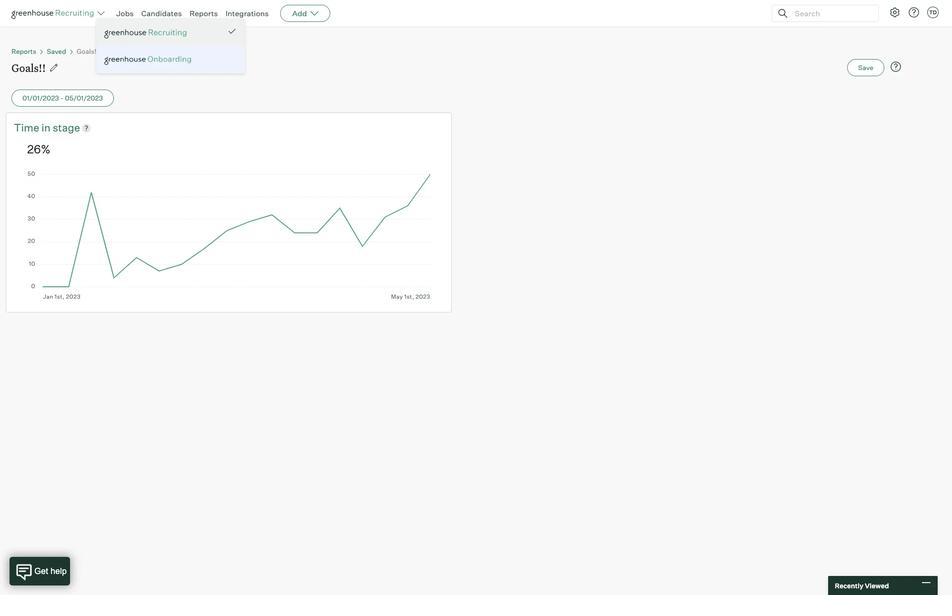 Task type: locate. For each thing, give the bounding box(es) containing it.
1 horizontal spatial reports
[[190, 9, 218, 18]]

goals!! left the edit icon
[[11, 61, 46, 75]]

reports link left saved link
[[11, 47, 36, 55]]

0 horizontal spatial reports link
[[11, 47, 36, 55]]

recently viewed
[[835, 582, 889, 590]]

goals!! link
[[77, 47, 98, 55]]

reports left saved link
[[11, 47, 36, 55]]

save
[[859, 63, 874, 71]]

edit image
[[49, 63, 59, 73]]

1 horizontal spatial greenhouse recruiting image
[[104, 27, 190, 39]]

goals!! right saved
[[77, 47, 98, 55]]

reports right candidates
[[190, 9, 218, 18]]

add button
[[280, 5, 330, 22]]

td
[[930, 9, 937, 16]]

0 vertical spatial greenhouse recruiting image
[[11, 8, 97, 19]]

0 vertical spatial reports
[[190, 9, 218, 18]]

-
[[60, 94, 63, 102]]

candidates link
[[141, 9, 182, 18]]

reports link
[[190, 9, 218, 18], [11, 47, 36, 55]]

greenhouse recruiting image up saved link
[[11, 8, 97, 19]]

greenhouse recruiting image down candidates
[[104, 27, 190, 39]]

Search text field
[[793, 6, 870, 20]]

recently
[[835, 582, 864, 590]]

reports link right candidates
[[190, 9, 218, 18]]

1 horizontal spatial goals!!
[[77, 47, 98, 55]]

0 horizontal spatial reports
[[11, 47, 36, 55]]

01/01/2023
[[22, 94, 59, 102]]

1 vertical spatial reports
[[11, 47, 36, 55]]

1 vertical spatial goals!!
[[11, 61, 46, 75]]

greenhouse recruiting image
[[11, 8, 97, 19], [104, 27, 190, 39]]

saved link
[[47, 47, 66, 55]]

time link
[[14, 121, 42, 135]]

0 vertical spatial reports link
[[190, 9, 218, 18]]

0 horizontal spatial goals!!
[[11, 61, 46, 75]]

0 vertical spatial goals!!
[[77, 47, 98, 55]]

01/01/2023 - 05/01/2023 button
[[11, 90, 114, 107]]

td menu
[[96, 18, 245, 73]]

stage link
[[53, 121, 80, 135]]

goals!!
[[77, 47, 98, 55], [11, 61, 46, 75]]

integrations
[[226, 9, 269, 18]]

1 vertical spatial reports link
[[11, 47, 36, 55]]

reports
[[190, 9, 218, 18], [11, 47, 36, 55]]

1 horizontal spatial reports link
[[190, 9, 218, 18]]

time
[[14, 121, 39, 134]]



Task type: describe. For each thing, give the bounding box(es) containing it.
xychart image
[[27, 172, 430, 300]]

1 vertical spatial greenhouse recruiting image
[[104, 27, 190, 39]]

viewed
[[865, 582, 889, 590]]

faq image
[[890, 61, 902, 72]]

time in
[[14, 121, 53, 134]]

0 horizontal spatial greenhouse recruiting image
[[11, 8, 97, 19]]

stage
[[53, 121, 80, 134]]

configure image
[[890, 7, 901, 18]]

td button
[[926, 5, 941, 20]]

05/01/2023
[[65, 94, 103, 102]]

saved
[[47, 47, 66, 55]]

td button
[[928, 7, 939, 18]]

jobs link
[[116, 9, 134, 18]]

in link
[[42, 121, 53, 135]]

integrations link
[[226, 9, 269, 18]]

candidates
[[141, 9, 182, 18]]

add
[[292, 9, 307, 18]]

26%
[[27, 142, 50, 156]]

greenhouse onboarding image
[[104, 56, 237, 65]]

jobs
[[116, 9, 134, 18]]

01/01/2023 - 05/01/2023
[[22, 94, 103, 102]]

in
[[42, 121, 51, 134]]

save button
[[848, 59, 885, 76]]



Task type: vqa. For each thing, say whether or not it's contained in the screenshot.
bottom paste
no



